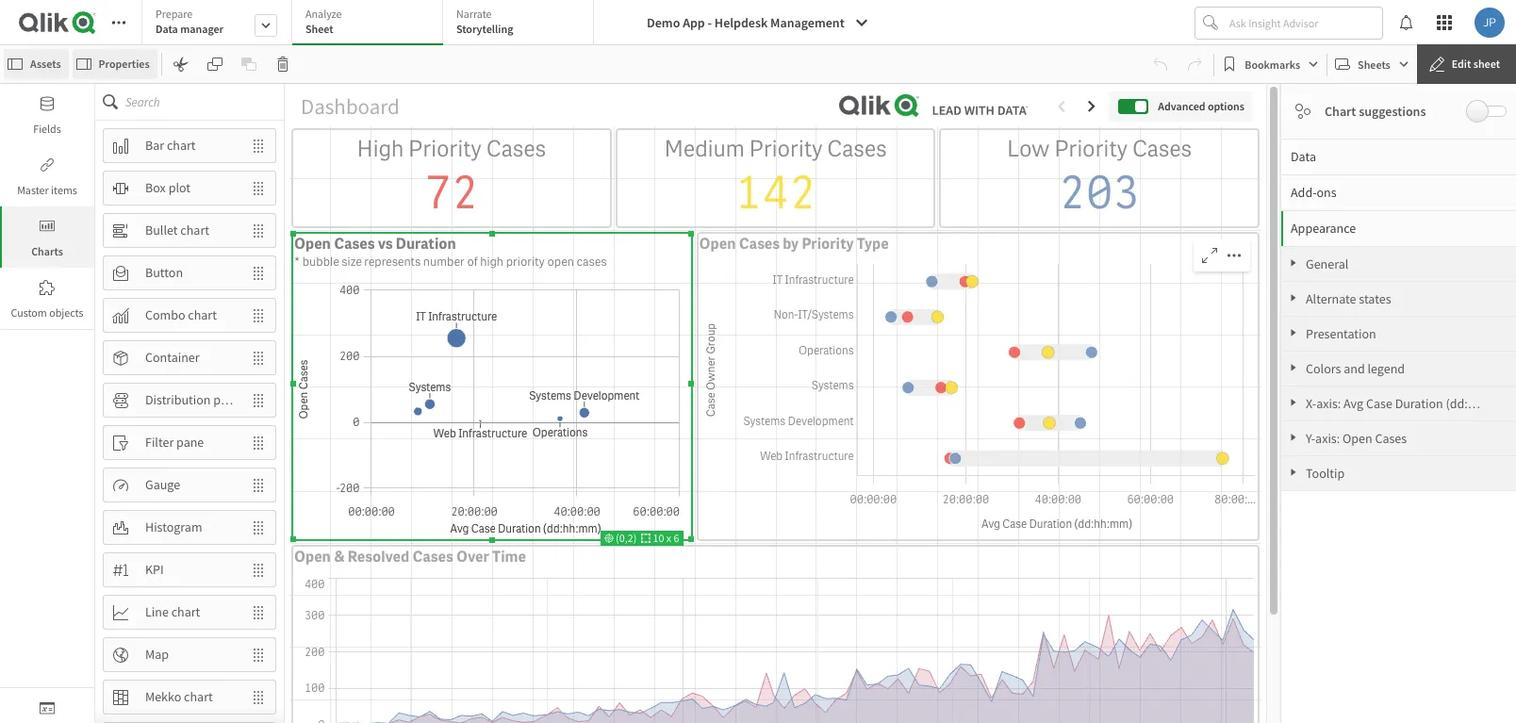 Task type: describe. For each thing, give the bounding box(es) containing it.
puzzle image
[[40, 280, 55, 295]]

options
[[1208, 99, 1245, 113]]

assets button
[[4, 49, 68, 79]]

open for open cases by priority type
[[700, 234, 736, 254]]

sheet
[[1474, 57, 1501, 71]]

appearance
[[1291, 220, 1357, 237]]

app
[[683, 14, 705, 31]]

add-ons tab
[[1282, 175, 1517, 210]]

variables image
[[40, 701, 55, 716]]

move image for box plot
[[241, 172, 275, 204]]

cases
[[577, 254, 607, 270]]

sheets
[[1359, 57, 1391, 71]]

assets
[[30, 57, 61, 71]]

plot for box plot
[[169, 179, 191, 196]]

chart suggestions
[[1325, 103, 1427, 120]]

master items button
[[0, 145, 94, 207]]

database image
[[40, 96, 55, 111]]

move image for container
[[241, 342, 275, 374]]

presentation
[[1307, 325, 1377, 342]]

mekko chart
[[145, 689, 213, 706]]

move image for line chart
[[241, 597, 275, 629]]

(dd:hh:mm)
[[1447, 395, 1512, 412]]

scatter chart image
[[1296, 104, 1311, 119]]

203
[[1059, 163, 1141, 222]]

open down "avg"
[[1343, 430, 1373, 447]]

tab list containing prepare
[[142, 0, 601, 47]]

narrate
[[457, 7, 492, 21]]

chart for mekko chart
[[184, 689, 213, 706]]

custom objects button
[[0, 268, 94, 329]]

vs
[[378, 234, 393, 254]]

custom
[[11, 306, 47, 320]]

10
[[653, 531, 665, 545]]

bookmarks
[[1245, 57, 1301, 71]]

delete image
[[275, 57, 290, 72]]

medium priority cases 142
[[664, 134, 887, 222]]

case
[[1367, 395, 1393, 412]]

low priority cases 203
[[1008, 134, 1193, 222]]

box plot
[[145, 179, 191, 196]]

cases left over
[[413, 547, 454, 567]]

james peterson image
[[1475, 8, 1506, 38]]

filter
[[145, 434, 174, 451]]

move image for combo chart
[[241, 300, 275, 332]]

colors and legend
[[1307, 360, 1406, 377]]

cases left by
[[739, 234, 780, 254]]

data inside tab
[[1291, 148, 1317, 165]]

cases inside medium priority cases 142
[[828, 134, 887, 163]]

map
[[145, 646, 169, 663]]

&
[[334, 547, 345, 567]]

move image for histogram
[[241, 512, 275, 544]]

link image
[[40, 158, 55, 173]]

object image
[[40, 219, 55, 234]]

analyze sheet
[[306, 7, 342, 36]]

prepare data manager
[[156, 7, 224, 36]]

medium
[[664, 134, 745, 163]]

distribution plot
[[145, 392, 236, 409]]

triangle right image for y-axis: open cases
[[1282, 433, 1307, 442]]

master items
[[17, 183, 77, 197]]

low
[[1008, 134, 1050, 163]]

fields button
[[0, 84, 94, 145]]

ons
[[1317, 184, 1337, 201]]

move image for distribution plot
[[241, 384, 275, 416]]

chart
[[1325, 103, 1357, 120]]

cases inside open cases vs duration * bubble size represents number of high priority open cases
[[334, 234, 375, 254]]

10 x 6
[[651, 531, 680, 545]]

triangle right image for presentation
[[1282, 328, 1307, 338]]

demo app - helpdesk management
[[647, 14, 845, 31]]

of
[[467, 254, 478, 270]]

1 horizontal spatial duration
[[1396, 395, 1444, 412]]

kpi
[[145, 561, 164, 578]]

bullet
[[145, 222, 178, 239]]

number
[[423, 254, 465, 270]]

filter pane
[[145, 434, 204, 451]]

priority for 72
[[409, 134, 482, 163]]

plot for distribution plot
[[213, 392, 236, 409]]

charts
[[31, 244, 63, 258]]

move image for kpi
[[241, 554, 275, 586]]

bar
[[145, 137, 164, 154]]

move image for mekko chart
[[241, 682, 275, 714]]

open for open cases vs duration * bubble size represents number of high priority open cases
[[294, 234, 331, 254]]

next sheet: performance image
[[1085, 99, 1100, 114]]

priority for 142
[[750, 134, 823, 163]]

histogram
[[145, 519, 202, 536]]

chart for line chart
[[171, 604, 200, 621]]

priority right by
[[802, 234, 854, 254]]

axis: for x-
[[1317, 395, 1342, 412]]

properties
[[99, 57, 150, 71]]

objects
[[49, 306, 84, 320]]

(0,2)
[[614, 531, 642, 545]]

x
[[667, 531, 672, 545]]

open cases by priority type
[[700, 234, 889, 254]]

cases inside the low priority cases 203
[[1133, 134, 1193, 163]]

bar chart
[[145, 137, 196, 154]]

narrate storytelling
[[457, 7, 514, 36]]

suggestions
[[1360, 103, 1427, 120]]

data tab
[[1282, 139, 1517, 175]]

management
[[771, 14, 845, 31]]

over
[[457, 547, 489, 567]]

advanced
[[1159, 99, 1206, 113]]

line chart
[[145, 604, 200, 621]]

cases down case
[[1376, 430, 1408, 447]]

add-ons
[[1291, 184, 1337, 201]]

move image for map
[[241, 639, 275, 671]]



Task type: vqa. For each thing, say whether or not it's contained in the screenshot.
'cases'
yes



Task type: locate. For each thing, give the bounding box(es) containing it.
axis: up tooltip
[[1316, 430, 1341, 447]]

8 move image from the top
[[241, 512, 275, 544]]

10 move image from the top
[[241, 597, 275, 629]]

3 triangle right image from the top
[[1282, 398, 1307, 408]]

appearance tab
[[1282, 210, 1517, 246]]

triangle right image down y-
[[1282, 468, 1307, 477]]

open left & at bottom
[[294, 547, 331, 567]]

line
[[145, 604, 169, 621]]

advanced options
[[1159, 99, 1245, 113]]

Ask Insight Advisor text field
[[1226, 7, 1383, 38]]

triangle right image down the general
[[1282, 293, 1307, 303]]

duration inside open cases vs duration * bubble size represents number of high priority open cases
[[396, 234, 456, 254]]

high priority cases 72
[[357, 134, 546, 222]]

plot right the box
[[169, 179, 191, 196]]

distribution
[[145, 392, 211, 409]]

data up add-
[[1291, 148, 1317, 165]]

1 triangle right image from the top
[[1282, 328, 1307, 338]]

sheet
[[306, 22, 334, 36]]

data down prepare
[[156, 22, 178, 36]]

triangle right image for alternate states
[[1282, 293, 1307, 303]]

duration right vs
[[396, 234, 456, 254]]

colors
[[1307, 360, 1342, 377]]

priority right high
[[409, 134, 482, 163]]

triangle right image up y-
[[1282, 398, 1307, 408]]

open & resolved cases over time
[[294, 547, 526, 567]]

0 horizontal spatial plot
[[169, 179, 191, 196]]

2 triangle right image from the top
[[1282, 293, 1307, 303]]

triangle right image
[[1282, 328, 1307, 338], [1282, 363, 1307, 373]]

*
[[294, 254, 300, 270]]

5 triangle right image from the top
[[1282, 468, 1307, 477]]

y-
[[1307, 430, 1316, 447]]

button
[[145, 264, 183, 281]]

2 vertical spatial move image
[[241, 639, 275, 671]]

1 horizontal spatial data
[[1291, 148, 1317, 165]]

chart right mekko
[[184, 689, 213, 706]]

axis: left "avg"
[[1317, 395, 1342, 412]]

cut image
[[173, 57, 188, 72]]

cases down the advanced
[[1133, 134, 1193, 163]]

1 vertical spatial move image
[[241, 342, 275, 374]]

data inside prepare data manager
[[156, 22, 178, 36]]

Search text field
[[125, 84, 284, 120]]

0 horizontal spatial data
[[156, 22, 178, 36]]

move image for filter pane
[[241, 427, 275, 459]]

general
[[1307, 256, 1349, 273]]

duration right case
[[1396, 395, 1444, 412]]

1 horizontal spatial plot
[[213, 392, 236, 409]]

legend
[[1368, 360, 1406, 377]]

cases right 72
[[487, 134, 546, 163]]

size
[[342, 254, 362, 270]]

helpdesk
[[715, 14, 768, 31]]

priority inside medium priority cases 142
[[750, 134, 823, 163]]

and
[[1344, 360, 1366, 377]]

x-axis: avg case duration (dd:hh:mm)
[[1307, 395, 1512, 412]]

duration
[[396, 234, 456, 254], [1396, 395, 1444, 412]]

chart for combo chart
[[188, 307, 217, 324]]

2 move image from the top
[[241, 172, 275, 204]]

move image
[[241, 215, 275, 247], [241, 342, 275, 374], [241, 639, 275, 671]]

axis: for y-
[[1316, 430, 1341, 447]]

priority down next sheet: performance image
[[1055, 134, 1128, 163]]

items
[[51, 183, 77, 197]]

custom objects
[[11, 306, 84, 320]]

open inside open cases vs duration * bubble size represents number of high priority open cases
[[294, 234, 331, 254]]

cases right 142
[[828, 134, 887, 163]]

cases inside high priority cases 72
[[487, 134, 546, 163]]

high
[[357, 134, 404, 163]]

1 triangle right image from the top
[[1282, 258, 1307, 268]]

3 move image from the top
[[241, 257, 275, 289]]

1 move image from the top
[[241, 130, 275, 162]]

tab list
[[142, 0, 601, 47]]

move image for button
[[241, 257, 275, 289]]

1 vertical spatial triangle right image
[[1282, 363, 1307, 373]]

pane
[[176, 434, 204, 451]]

2 triangle right image from the top
[[1282, 363, 1307, 373]]

142
[[735, 163, 817, 222]]

1 vertical spatial duration
[[1396, 395, 1444, 412]]

6 move image from the top
[[241, 427, 275, 459]]

tooltip
[[1307, 465, 1345, 482]]

3 move image from the top
[[241, 639, 275, 671]]

avg
[[1344, 395, 1364, 412]]

0 horizontal spatial duration
[[396, 234, 456, 254]]

alternate states
[[1307, 291, 1392, 308]]

move image for bullet chart
[[241, 215, 275, 247]]

11 move image from the top
[[241, 682, 275, 714]]

7 move image from the top
[[241, 469, 275, 501]]

demo app - helpdesk management button
[[636, 8, 881, 38]]

priority inside high priority cases 72
[[409, 134, 482, 163]]

container
[[145, 349, 200, 366]]

manager
[[180, 22, 224, 36]]

triangle right image up x-
[[1282, 363, 1307, 373]]

triangle right image down appearance at the right top
[[1282, 258, 1307, 268]]

copy image
[[207, 57, 222, 72]]

triangle right image for x-axis: avg case duration (dd:hh:mm)
[[1282, 398, 1307, 408]]

open left size
[[294, 234, 331, 254]]

chart right combo on the left top of the page
[[188, 307, 217, 324]]

chart for bullet chart
[[180, 222, 209, 239]]

0 vertical spatial duration
[[396, 234, 456, 254]]

by
[[783, 234, 799, 254]]

prepare
[[156, 7, 193, 21]]

1 vertical spatial plot
[[213, 392, 236, 409]]

1 vertical spatial data
[[1291, 148, 1317, 165]]

triangle right image for colors and legend
[[1282, 363, 1307, 373]]

triangle right image for tooltip
[[1282, 468, 1307, 477]]

triangle right image
[[1282, 258, 1307, 268], [1282, 293, 1307, 303], [1282, 398, 1307, 408], [1282, 433, 1307, 442], [1282, 468, 1307, 477]]

0 vertical spatial data
[[156, 22, 178, 36]]

charts button
[[0, 207, 94, 268]]

box
[[145, 179, 166, 196]]

triangle right image down x-
[[1282, 433, 1307, 442]]

chart right bullet
[[180, 222, 209, 239]]

chart
[[167, 137, 196, 154], [180, 222, 209, 239], [188, 307, 217, 324], [171, 604, 200, 621], [184, 689, 213, 706]]

edit sheet button
[[1418, 44, 1517, 84]]

priority right medium
[[750, 134, 823, 163]]

move image for gauge
[[241, 469, 275, 501]]

triangle right image for general
[[1282, 258, 1307, 268]]

represents
[[364, 254, 421, 270]]

open left by
[[700, 234, 736, 254]]

2 move image from the top
[[241, 342, 275, 374]]

storytelling
[[457, 22, 514, 36]]

properties button
[[72, 49, 157, 79]]

application
[[0, 0, 1517, 724]]

alternate
[[1307, 291, 1357, 308]]

fields
[[33, 122, 61, 136]]

chart for bar chart
[[167, 137, 196, 154]]

application containing 72
[[0, 0, 1517, 724]]

open
[[548, 254, 574, 270]]

sheets button
[[1332, 49, 1414, 79]]

4 move image from the top
[[241, 300, 275, 332]]

demo
[[647, 14, 680, 31]]

y-axis: open cases
[[1307, 430, 1408, 447]]

1 move image from the top
[[241, 215, 275, 247]]

cases left vs
[[334, 234, 375, 254]]

4 triangle right image from the top
[[1282, 433, 1307, 442]]

priority inside the low priority cases 203
[[1055, 134, 1128, 163]]

move image
[[241, 130, 275, 162], [241, 172, 275, 204], [241, 257, 275, 289], [241, 300, 275, 332], [241, 384, 275, 416], [241, 427, 275, 459], [241, 469, 275, 501], [241, 512, 275, 544], [241, 554, 275, 586], [241, 597, 275, 629], [241, 682, 275, 714]]

resolved
[[348, 547, 410, 567]]

combo
[[145, 307, 185, 324]]

0 vertical spatial move image
[[241, 215, 275, 247]]

triangle right image up colors
[[1282, 328, 1307, 338]]

chart right bar
[[167, 137, 196, 154]]

move image for bar chart
[[241, 130, 275, 162]]

open cases vs duration * bubble size represents number of high priority open cases
[[294, 234, 607, 270]]

0 vertical spatial axis:
[[1317, 395, 1342, 412]]

high
[[480, 254, 504, 270]]

edit
[[1453, 57, 1472, 71]]

-
[[708, 14, 712, 31]]

priority
[[506, 254, 545, 270]]

priority for 203
[[1055, 134, 1128, 163]]

mekko
[[145, 689, 181, 706]]

0 vertical spatial triangle right image
[[1282, 328, 1307, 338]]

combo chart
[[145, 307, 217, 324]]

type
[[857, 234, 889, 254]]

1 vertical spatial axis:
[[1316, 430, 1341, 447]]

6
[[674, 531, 680, 545]]

cases
[[487, 134, 546, 163], [828, 134, 887, 163], [1133, 134, 1193, 163], [334, 234, 375, 254], [739, 234, 780, 254], [1376, 430, 1408, 447], [413, 547, 454, 567]]

analyze
[[306, 7, 342, 21]]

0 vertical spatial plot
[[169, 179, 191, 196]]

5 move image from the top
[[241, 384, 275, 416]]

gauge
[[145, 476, 180, 493]]

9 move image from the top
[[241, 554, 275, 586]]

open for open & resolved cases over time
[[294, 547, 331, 567]]

states
[[1360, 291, 1392, 308]]

plot right distribution
[[213, 392, 236, 409]]

edit sheet
[[1453, 57, 1501, 71]]

chart right line
[[171, 604, 200, 621]]

bubble
[[302, 254, 339, 270]]

bullet chart
[[145, 222, 209, 239]]

add-
[[1291, 184, 1317, 201]]



